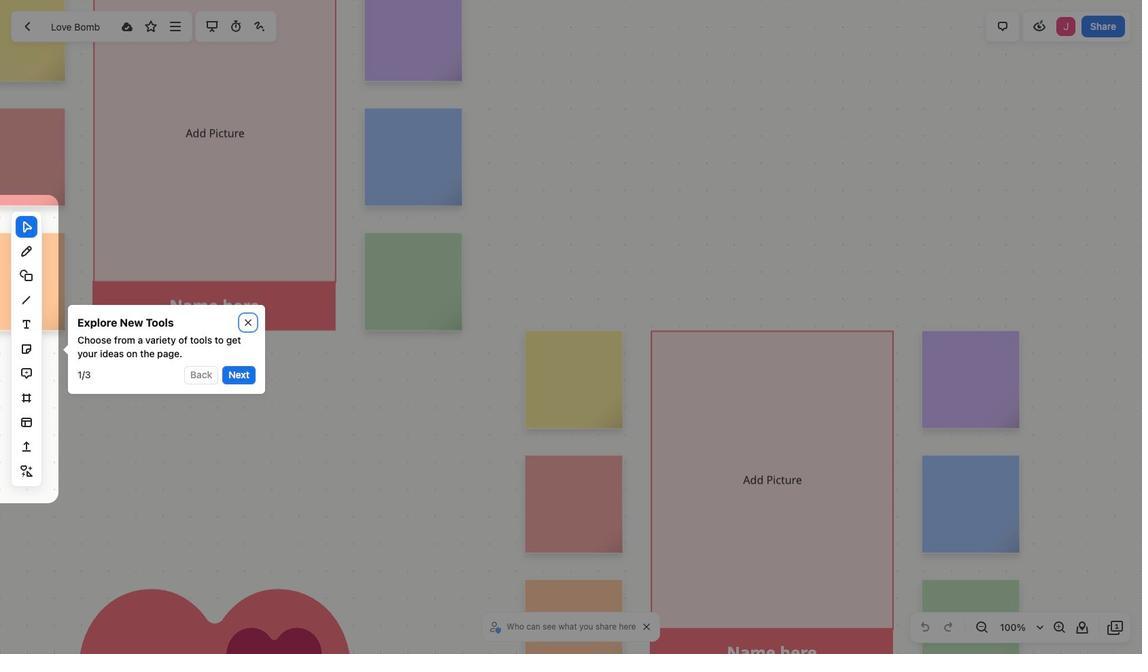 Task type: vqa. For each thing, say whether or not it's contained in the screenshot.
WITH
no



Task type: describe. For each thing, give the bounding box(es) containing it.
0 vertical spatial close image
[[245, 320, 252, 326]]

presentation image
[[204, 18, 220, 35]]

zoom out image
[[974, 620, 990, 637]]

zoom in image
[[1051, 620, 1068, 637]]

laser image
[[252, 18, 268, 35]]

more options image
[[167, 18, 183, 35]]

1 horizontal spatial close image
[[644, 624, 651, 631]]

star this whiteboard image
[[143, 18, 159, 35]]



Task type: locate. For each thing, give the bounding box(es) containing it.
0 horizontal spatial close image
[[245, 320, 252, 326]]

pages image
[[1108, 620, 1124, 637]]

list
[[1055, 16, 1077, 37]]

dashboard image
[[20, 18, 36, 35]]

explore new tools element
[[78, 315, 174, 331]]

tooltip
[[58, 305, 265, 394]]

timer image
[[228, 18, 244, 35]]

1 vertical spatial close image
[[644, 624, 651, 631]]

comment panel image
[[995, 18, 1011, 35]]

Document name text field
[[41, 16, 114, 37]]

list item
[[1055, 16, 1077, 37]]

choose from a variety of tools to get your ideas on the page. element
[[78, 334, 256, 361]]

close image
[[245, 320, 252, 326], [644, 624, 651, 631]]



